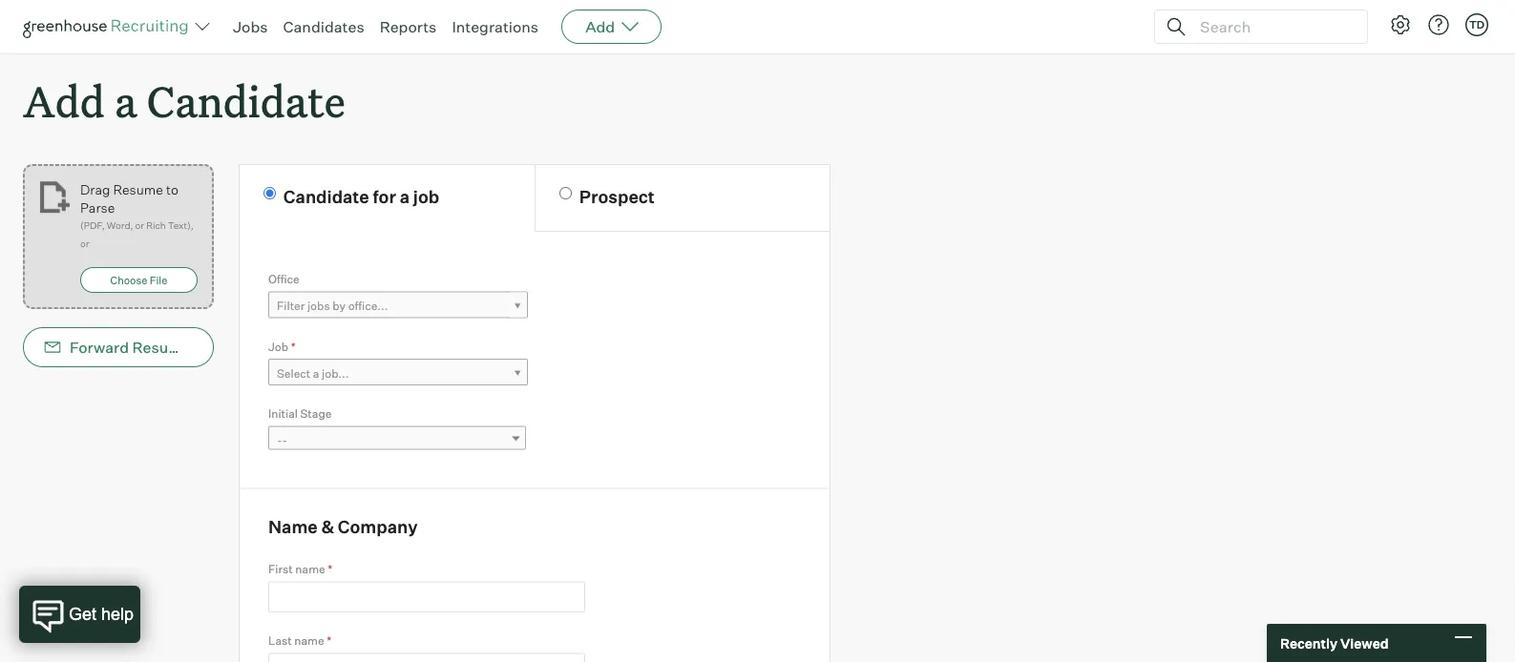 Task type: describe. For each thing, give the bounding box(es) containing it.
a for job...
[[313, 366, 319, 381]]

name for last
[[294, 634, 324, 648]]

candidates
[[283, 17, 364, 36]]

choose file
[[110, 274, 167, 287]]

stage
[[300, 407, 332, 421]]

1 - from the left
[[277, 434, 282, 448]]

Candidate for a job radio
[[264, 187, 276, 200]]

td button
[[1462, 10, 1492, 40]]

parse
[[80, 199, 115, 216]]

0 vertical spatial or
[[135, 220, 144, 232]]

job...
[[322, 366, 349, 381]]

jobs link
[[233, 17, 268, 36]]

first
[[268, 563, 293, 577]]

job
[[268, 340, 289, 354]]

email
[[218, 338, 258, 357]]

last name *
[[268, 634, 331, 648]]

rich
[[146, 220, 166, 232]]

candidates link
[[283, 17, 364, 36]]

jobs
[[233, 17, 268, 36]]

drag resume to parse (pdf, word, or rich text), or
[[80, 181, 194, 250]]

recently
[[1280, 635, 1338, 652]]

by
[[333, 299, 346, 313]]

via
[[194, 338, 215, 357]]

office
[[268, 272, 300, 287]]

candidate for a job
[[283, 186, 439, 207]]

filter jobs by office...
[[277, 299, 388, 313]]

jobs
[[307, 299, 330, 313]]

reports
[[380, 17, 437, 36]]

2 - from the left
[[282, 434, 287, 448]]

resume for drag
[[113, 181, 163, 198]]

for
[[373, 186, 396, 207]]

configure image
[[1389, 13, 1412, 36]]

office...
[[348, 299, 388, 313]]

text),
[[168, 220, 194, 232]]

forward
[[70, 338, 129, 357]]

filter jobs by office... link
[[268, 292, 528, 320]]

integrations
[[452, 17, 539, 36]]

name for first
[[295, 563, 325, 577]]

Search text field
[[1195, 13, 1350, 41]]

-- link
[[268, 426, 526, 454]]

file
[[150, 274, 167, 287]]

1 vertical spatial a
[[400, 186, 410, 207]]

job *
[[268, 340, 296, 354]]

0 vertical spatial *
[[291, 340, 296, 354]]



Task type: vqa. For each thing, say whether or not it's contained in the screenshot.
'a'
yes



Task type: locate. For each thing, give the bounding box(es) containing it.
add for add a candidate
[[23, 73, 105, 129]]

0 horizontal spatial add
[[23, 73, 105, 129]]

1 horizontal spatial a
[[313, 366, 319, 381]]

or left rich
[[135, 220, 144, 232]]

or
[[135, 220, 144, 232], [80, 238, 89, 250]]

or down (pdf, at left top
[[80, 238, 89, 250]]

prospect
[[579, 186, 655, 207]]

greenhouse recruiting image
[[23, 15, 195, 38]]

1 vertical spatial name
[[294, 634, 324, 648]]

add a candidate
[[23, 73, 346, 129]]

select a job... link
[[268, 359, 528, 387]]

0 vertical spatial resume
[[113, 181, 163, 198]]

* down & at the left bottom of page
[[328, 563, 332, 577]]

resume
[[113, 181, 163, 198], [132, 338, 191, 357]]

add for add
[[585, 17, 615, 36]]

name
[[268, 517, 318, 538]]

filter
[[277, 299, 305, 313]]

resume inside button
[[132, 338, 191, 357]]

1 vertical spatial or
[[80, 238, 89, 250]]

job
[[413, 186, 439, 207]]

choose
[[110, 274, 147, 287]]

&
[[321, 517, 334, 538]]

a right for
[[400, 186, 410, 207]]

integrations link
[[452, 17, 539, 36]]

0 vertical spatial candidate
[[147, 73, 346, 129]]

0 vertical spatial name
[[295, 563, 325, 577]]

1 vertical spatial resume
[[132, 338, 191, 357]]

initial stage
[[268, 407, 332, 421]]

1 horizontal spatial add
[[585, 17, 615, 36]]

(pdf,
[[80, 220, 105, 232]]

0 vertical spatial add
[[585, 17, 615, 36]]

--
[[277, 434, 287, 448]]

0 horizontal spatial a
[[115, 73, 137, 129]]

name & company
[[268, 517, 418, 538]]

a for candidate
[[115, 73, 137, 129]]

to
[[166, 181, 178, 198]]

2 vertical spatial a
[[313, 366, 319, 381]]

1 vertical spatial *
[[328, 563, 332, 577]]

td
[[1469, 18, 1485, 31]]

1 vertical spatial candidate
[[283, 186, 369, 207]]

resume left to
[[113, 181, 163, 198]]

name
[[295, 563, 325, 577], [294, 634, 324, 648]]

resume for forward
[[132, 338, 191, 357]]

-
[[277, 434, 282, 448], [282, 434, 287, 448]]

select
[[277, 366, 311, 381]]

a left "job..."
[[313, 366, 319, 381]]

forward resume via email button
[[23, 328, 258, 368]]

td button
[[1466, 13, 1488, 36]]

viewed
[[1340, 635, 1389, 652]]

a
[[115, 73, 137, 129], [400, 186, 410, 207], [313, 366, 319, 381]]

1 vertical spatial add
[[23, 73, 105, 129]]

*
[[291, 340, 296, 354], [328, 563, 332, 577], [327, 634, 331, 648]]

candidate
[[147, 73, 346, 129], [283, 186, 369, 207]]

* for first name *
[[328, 563, 332, 577]]

2 horizontal spatial a
[[400, 186, 410, 207]]

add
[[585, 17, 615, 36], [23, 73, 105, 129]]

company
[[338, 517, 418, 538]]

select a job...
[[277, 366, 349, 381]]

drag
[[80, 181, 110, 198]]

reports link
[[380, 17, 437, 36]]

last
[[268, 634, 292, 648]]

0 horizontal spatial or
[[80, 238, 89, 250]]

Prospect radio
[[559, 187, 572, 200]]

add button
[[562, 10, 662, 44]]

0 vertical spatial a
[[115, 73, 137, 129]]

1 horizontal spatial or
[[135, 220, 144, 232]]

candidate down jobs link
[[147, 73, 346, 129]]

name right first
[[295, 563, 325, 577]]

forward resume via email
[[70, 338, 258, 357]]

* for last name *
[[327, 634, 331, 648]]

candidate right the candidate for a job radio
[[283, 186, 369, 207]]

2 vertical spatial *
[[327, 634, 331, 648]]

recently viewed
[[1280, 635, 1389, 652]]

None text field
[[268, 582, 585, 613], [268, 654, 585, 663], [268, 582, 585, 613], [268, 654, 585, 663]]

resume inside 'drag resume to parse (pdf, word, or rich text), or'
[[113, 181, 163, 198]]

add inside add popup button
[[585, 17, 615, 36]]

* right last
[[327, 634, 331, 648]]

* right job
[[291, 340, 296, 354]]

a down greenhouse recruiting image
[[115, 73, 137, 129]]

resume left via
[[132, 338, 191, 357]]

word,
[[107, 220, 133, 232]]

initial
[[268, 407, 298, 421]]

name right last
[[294, 634, 324, 648]]

first name *
[[268, 563, 332, 577]]



